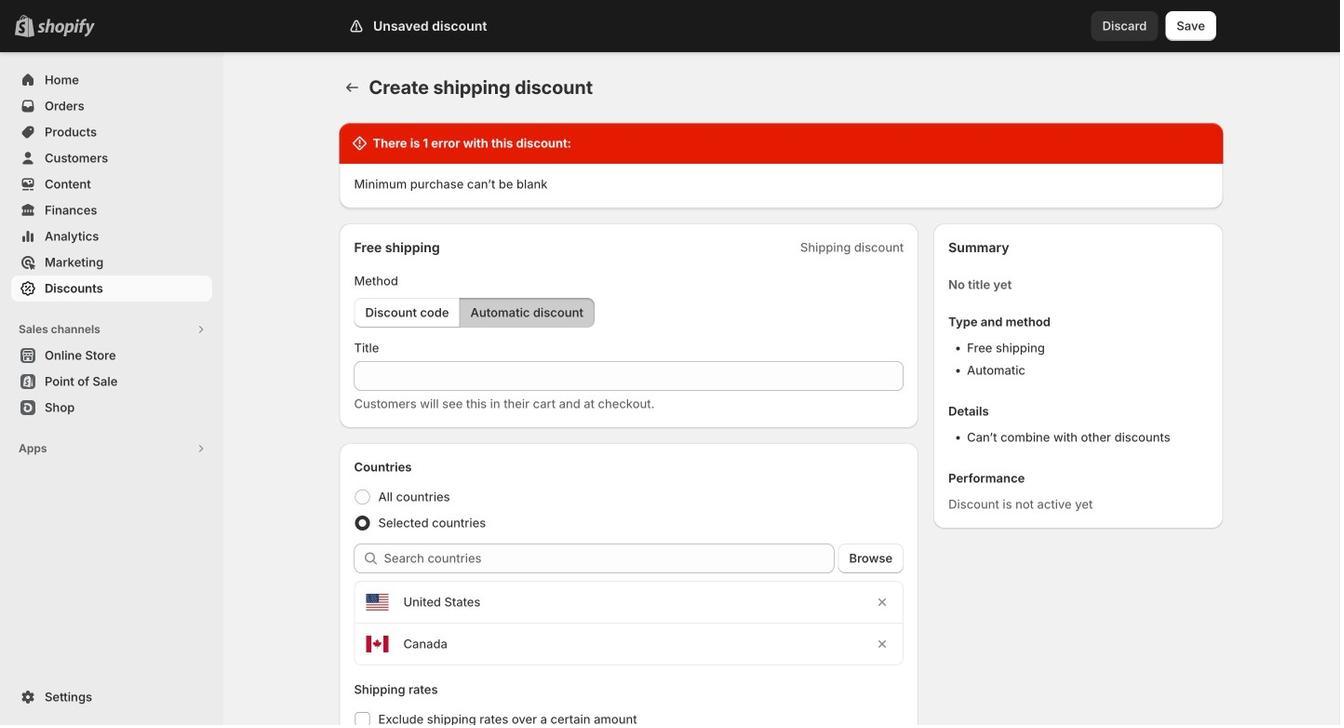 Task type: locate. For each thing, give the bounding box(es) containing it.
None text field
[[354, 361, 904, 391]]



Task type: describe. For each thing, give the bounding box(es) containing it.
shopify image
[[37, 18, 95, 37]]

Search countries text field
[[384, 544, 835, 573]]



Task type: vqa. For each thing, say whether or not it's contained in the screenshot.
My Store 'icon'
no



